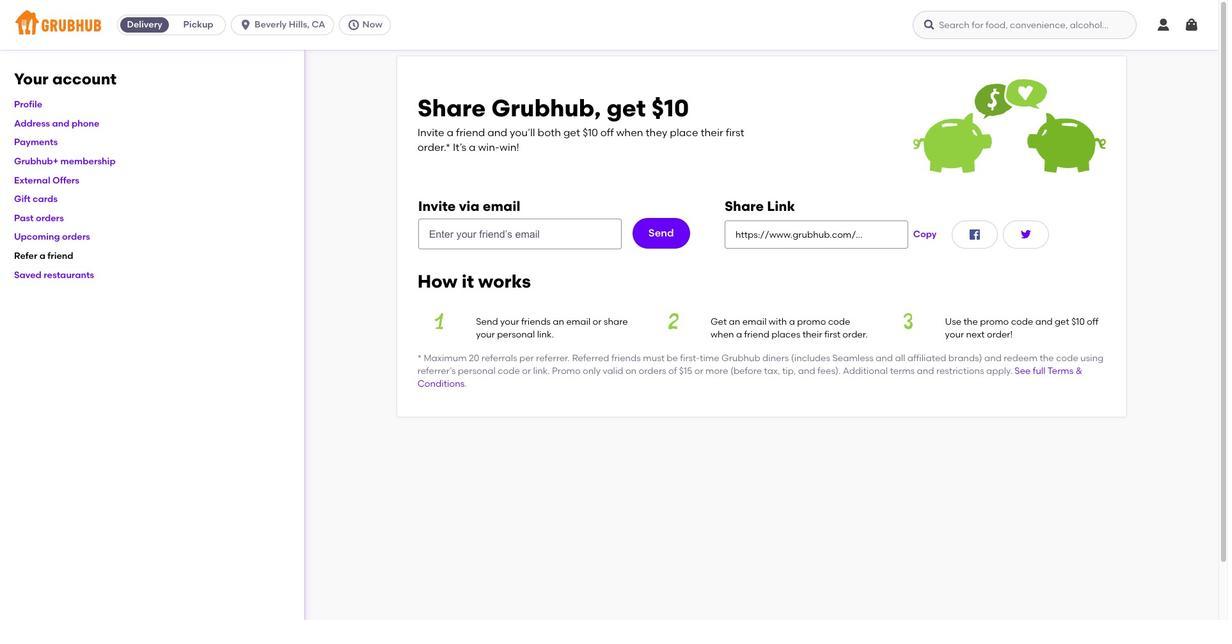 Task type: describe. For each thing, give the bounding box(es) containing it.
address and phone
[[14, 118, 99, 129]]

copy button
[[908, 221, 942, 249]]

first inside share grubhub, get $10 invite a friend and you'll both get $10 off when they place their first order.* it's a win-win!
[[726, 127, 744, 139]]

fees).
[[818, 366, 841, 377]]

$15
[[679, 366, 692, 377]]

on
[[626, 366, 637, 377]]

referred
[[572, 353, 609, 364]]

see
[[1015, 366, 1031, 377]]

offers
[[52, 175, 79, 186]]

saved
[[14, 270, 41, 281]]

gift
[[14, 194, 31, 205]]

affiliated
[[907, 353, 946, 364]]

code inside use the promo code and get $10 off your next order!
[[1011, 317, 1033, 328]]

how
[[417, 271, 457, 293]]

ca
[[312, 19, 325, 30]]

address and phone link
[[14, 118, 99, 129]]

$10 inside use the promo code and get $10 off your next order!
[[1072, 317, 1085, 328]]

your
[[14, 70, 48, 88]]

redeem
[[1004, 353, 1038, 364]]

*
[[417, 353, 422, 364]]

both
[[538, 127, 561, 139]]

now
[[362, 19, 382, 30]]

(before
[[730, 366, 762, 377]]

order.
[[843, 330, 868, 341]]

* maximum 20 referrals per referrer. referred friends must be first-time grubhub diners (includes seamless and all affiliated brands) and redeem the code using referrer's personal code or link. promo only valid on orders of $15 or more (before tax, tip, and fees). additional terms and restrictions apply.
[[417, 353, 1104, 377]]

and left phone
[[52, 118, 69, 129]]

orders for past orders
[[36, 213, 64, 224]]

20
[[469, 353, 479, 364]]

gift cards
[[14, 194, 58, 205]]

you'll
[[510, 127, 535, 139]]

referrals
[[482, 353, 517, 364]]

Search for food, convenience, alcohol... search field
[[913, 11, 1137, 39]]

additional
[[843, 366, 888, 377]]

valid
[[603, 366, 623, 377]]

email inside send your friends an email or share your personal link.
[[566, 317, 591, 328]]

referrer.
[[536, 353, 570, 364]]

their inside the 'get an email with a promo code when a friend places their first order.'
[[803, 330, 822, 341]]

saved restaurants
[[14, 270, 94, 281]]

restaurants
[[44, 270, 94, 281]]

2 horizontal spatial svg image
[[1019, 227, 1034, 243]]

order!
[[987, 330, 1013, 341]]

upcoming
[[14, 232, 60, 243]]

the inside '* maximum 20 referrals per referrer. referred friends must be first-time grubhub diners (includes seamless and all affiliated brands) and redeem the code using referrer's personal code or link. promo only valid on orders of $15 or more (before tax, tip, and fees). additional terms and restrictions apply.'
[[1040, 353, 1054, 364]]

of
[[668, 366, 677, 377]]

via
[[459, 198, 480, 214]]

and down affiliated
[[917, 366, 934, 377]]

share for link
[[725, 198, 764, 214]]

a right refer
[[39, 251, 45, 262]]

address
[[14, 118, 50, 129]]

tip,
[[782, 366, 796, 377]]

get inside use the promo code and get $10 off your next order!
[[1055, 317, 1069, 328]]

your inside use the promo code and get $10 off your next order!
[[945, 330, 964, 341]]

grubhub+ membership link
[[14, 156, 116, 167]]

restrictions
[[936, 366, 984, 377]]

must
[[643, 353, 665, 364]]

and inside use the promo code and get $10 off your next order!
[[1035, 317, 1053, 328]]

all
[[895, 353, 905, 364]]

using
[[1081, 353, 1104, 364]]

promo
[[552, 366, 581, 377]]

friends inside send your friends an email or share your personal link.
[[521, 317, 551, 328]]

email for get an email with a promo code when a friend places their first order.
[[742, 317, 767, 328]]

step 1 image
[[417, 313, 461, 329]]

or inside send your friends an email or share your personal link.
[[593, 317, 602, 328]]

send for send your friends an email or share your personal link.
[[476, 317, 498, 328]]

works
[[478, 271, 531, 293]]

hills,
[[289, 19, 310, 30]]

more
[[706, 366, 728, 377]]

seamless
[[833, 353, 874, 364]]

be
[[667, 353, 678, 364]]

send button
[[633, 218, 690, 249]]

copy
[[913, 229, 937, 240]]

email for invite via email
[[483, 198, 520, 214]]

external offers
[[14, 175, 79, 186]]

beverly
[[255, 19, 287, 30]]

.
[[465, 379, 467, 390]]

personal inside '* maximum 20 referrals per referrer. referred friends must be first-time grubhub diners (includes seamless and all affiliated brands) and redeem the code using referrer's personal code or link. promo only valid on orders of $15 or more (before tax, tip, and fees). additional terms and restrictions apply.'
[[458, 366, 496, 377]]

place
[[670, 127, 698, 139]]

conditions
[[417, 379, 465, 390]]

a up it's
[[447, 127, 454, 139]]

gift cards link
[[14, 194, 58, 205]]

promo inside use the promo code and get $10 off your next order!
[[980, 317, 1009, 328]]

only
[[583, 366, 601, 377]]

friend inside share grubhub, get $10 invite a friend and you'll both get $10 off when they place their first order.* it's a win-win!
[[456, 127, 485, 139]]

0 horizontal spatial friend
[[48, 251, 73, 262]]

per
[[519, 353, 534, 364]]

and up apply.
[[984, 353, 1002, 364]]

past orders
[[14, 213, 64, 224]]

first-
[[680, 353, 700, 364]]

places
[[772, 330, 800, 341]]

grubhub
[[722, 353, 760, 364]]

link. inside send your friends an email or share your personal link.
[[537, 330, 554, 341]]

delivery
[[127, 19, 162, 30]]

diners
[[763, 353, 789, 364]]



Task type: vqa. For each thing, say whether or not it's contained in the screenshot.
Save this restaurant icon related to Red Robin
no



Task type: locate. For each thing, give the bounding box(es) containing it.
the inside use the promo code and get $10 off your next order!
[[964, 317, 978, 328]]

1 vertical spatial friends
[[611, 353, 641, 364]]

link
[[767, 198, 795, 214]]

the up next
[[964, 317, 978, 328]]

link. up the referrer.
[[537, 330, 554, 341]]

1 horizontal spatial send
[[649, 227, 674, 239]]

get right both
[[563, 127, 580, 139]]

2 promo from the left
[[980, 317, 1009, 328]]

1 vertical spatial when
[[711, 330, 734, 341]]

full
[[1033, 366, 1046, 377]]

invite via email
[[418, 198, 520, 214]]

1 vertical spatial off
[[1087, 317, 1099, 328]]

how it works
[[417, 271, 531, 293]]

2 horizontal spatial your
[[945, 330, 964, 341]]

promo up places
[[797, 317, 826, 328]]

orders for upcoming orders
[[62, 232, 90, 243]]

1 vertical spatial orders
[[62, 232, 90, 243]]

Enter your friend's email email field
[[418, 219, 622, 250]]

invite inside share grubhub, get $10 invite a friend and you'll both get $10 off when they place their first order.* it's a win-win!
[[417, 127, 444, 139]]

1 vertical spatial the
[[1040, 353, 1054, 364]]

the
[[964, 317, 978, 328], [1040, 353, 1054, 364]]

or right $15
[[695, 366, 703, 377]]

1 horizontal spatial $10
[[652, 94, 689, 122]]

send
[[649, 227, 674, 239], [476, 317, 498, 328]]

2 horizontal spatial $10
[[1072, 317, 1085, 328]]

an inside the 'get an email with a promo code when a friend places their first order.'
[[729, 317, 740, 328]]

grubhub+
[[14, 156, 58, 167]]

0 vertical spatial their
[[701, 127, 723, 139]]

refer a friend link
[[14, 251, 73, 262]]

friends up on
[[611, 353, 641, 364]]

your up referrals
[[500, 317, 519, 328]]

get an email with a promo code when a friend places their first order.
[[711, 317, 868, 341]]

orders down must
[[639, 366, 666, 377]]

time
[[700, 353, 719, 364]]

2 horizontal spatial email
[[742, 317, 767, 328]]

your down 'use'
[[945, 330, 964, 341]]

1 horizontal spatial get
[[607, 94, 646, 122]]

1 promo from the left
[[797, 317, 826, 328]]

email inside the 'get an email with a promo code when a friend places their first order.'
[[742, 317, 767, 328]]

1 horizontal spatial off
[[1087, 317, 1099, 328]]

0 vertical spatial friends
[[521, 317, 551, 328]]

1 horizontal spatial when
[[711, 330, 734, 341]]

2 horizontal spatial get
[[1055, 317, 1069, 328]]

friends
[[521, 317, 551, 328], [611, 353, 641, 364]]

1 horizontal spatial email
[[566, 317, 591, 328]]

external offers link
[[14, 175, 79, 186]]

0 vertical spatial the
[[964, 317, 978, 328]]

orders up refer a friend link
[[62, 232, 90, 243]]

friend down with
[[744, 330, 769, 341]]

svg image
[[347, 19, 360, 31], [967, 227, 983, 243], [1019, 227, 1034, 243]]

send inside send your friends an email or share your personal link.
[[476, 317, 498, 328]]

promo
[[797, 317, 826, 328], [980, 317, 1009, 328]]

off inside share grubhub, get $10 invite a friend and you'll both get $10 off when they place their first order.* it's a win-win!
[[601, 127, 614, 139]]

off left the they
[[601, 127, 614, 139]]

step 3 image
[[887, 313, 930, 329]]

orders up upcoming orders link at the left of the page
[[36, 213, 64, 224]]

0 vertical spatial $10
[[652, 94, 689, 122]]

use
[[945, 317, 962, 328]]

past orders link
[[14, 213, 64, 224]]

1 horizontal spatial share
[[725, 198, 764, 214]]

friend up saved restaurants link
[[48, 251, 73, 262]]

see full terms & conditions link
[[417, 366, 1083, 390]]

0 horizontal spatial personal
[[458, 366, 496, 377]]

0 horizontal spatial off
[[601, 127, 614, 139]]

0 vertical spatial invite
[[417, 127, 444, 139]]

their up (includes
[[803, 330, 822, 341]]

0 vertical spatial friend
[[456, 127, 485, 139]]

beverly hills, ca button
[[231, 15, 339, 35]]

0 horizontal spatial send
[[476, 317, 498, 328]]

an inside send your friends an email or share your personal link.
[[553, 317, 564, 328]]

2 horizontal spatial friend
[[744, 330, 769, 341]]

a up grubhub
[[736, 330, 742, 341]]

first inside the 'get an email with a promo code when a friend places their first order.'
[[824, 330, 841, 341]]

invite left via
[[418, 198, 456, 214]]

their right place
[[701, 127, 723, 139]]

a right it's
[[469, 141, 476, 153]]

1 horizontal spatial friend
[[456, 127, 485, 139]]

apply.
[[986, 366, 1013, 377]]

tax,
[[764, 366, 780, 377]]

1 vertical spatial send
[[476, 317, 498, 328]]

&
[[1076, 366, 1083, 377]]

code up order!
[[1011, 317, 1033, 328]]

friends inside '* maximum 20 referrals per referrer. referred friends must be first-time grubhub diners (includes seamless and all affiliated brands) and redeem the code using referrer's personal code or link. promo only valid on orders of $15 or more (before tax, tip, and fees). additional terms and restrictions apply.'
[[611, 353, 641, 364]]

code
[[828, 317, 850, 328], [1011, 317, 1033, 328], [1056, 353, 1078, 364], [498, 366, 520, 377]]

terms
[[1048, 366, 1074, 377]]

win-
[[478, 141, 500, 153]]

0 horizontal spatial or
[[522, 366, 531, 377]]

share
[[417, 94, 486, 122], [725, 198, 764, 214]]

friend
[[456, 127, 485, 139], [48, 251, 73, 262], [744, 330, 769, 341]]

share up it's
[[417, 94, 486, 122]]

refer
[[14, 251, 37, 262]]

0 horizontal spatial friends
[[521, 317, 551, 328]]

and
[[52, 118, 69, 129], [488, 127, 507, 139], [1035, 317, 1053, 328], [876, 353, 893, 364], [984, 353, 1002, 364], [798, 366, 815, 377], [917, 366, 934, 377]]

0 vertical spatial link.
[[537, 330, 554, 341]]

orders inside '* maximum 20 referrals per referrer. referred friends must be first-time grubhub diners (includes seamless and all affiliated brands) and redeem the code using referrer's personal code or link. promo only valid on orders of $15 or more (before tax, tip, and fees). additional terms and restrictions apply.'
[[639, 366, 666, 377]]

friend up it's
[[456, 127, 485, 139]]

1 an from the left
[[553, 317, 564, 328]]

main navigation navigation
[[0, 0, 1219, 50]]

$10 up using
[[1072, 317, 1085, 328]]

an up the referrer.
[[553, 317, 564, 328]]

upcoming orders link
[[14, 232, 90, 243]]

off inside use the promo code and get $10 off your next order!
[[1087, 317, 1099, 328]]

None text field
[[725, 221, 908, 249]]

link. inside '* maximum 20 referrals per referrer. referred friends must be first-time grubhub diners (includes seamless and all affiliated brands) and redeem the code using referrer's personal code or link. promo only valid on orders of $15 or more (before tax, tip, and fees). additional terms and restrictions apply.'
[[533, 366, 550, 377]]

past
[[14, 213, 34, 224]]

1 vertical spatial $10
[[583, 127, 598, 139]]

send inside button
[[649, 227, 674, 239]]

an right the "get"
[[729, 317, 740, 328]]

$10 up place
[[652, 94, 689, 122]]

2 vertical spatial orders
[[639, 366, 666, 377]]

and up redeem
[[1035, 317, 1053, 328]]

or left share
[[593, 317, 602, 328]]

1 horizontal spatial personal
[[497, 330, 535, 341]]

pickup
[[183, 19, 213, 30]]

friends up per
[[521, 317, 551, 328]]

upcoming orders
[[14, 232, 90, 243]]

invite up order.* in the left top of the page
[[417, 127, 444, 139]]

terms
[[890, 366, 915, 377]]

it
[[462, 271, 474, 293]]

and inside share grubhub, get $10 invite a friend and you'll both get $10 off when they place their first order.* it's a win-win!
[[488, 127, 507, 139]]

1 vertical spatial their
[[803, 330, 822, 341]]

now button
[[339, 15, 396, 35]]

when left the they
[[616, 127, 643, 139]]

0 vertical spatial send
[[649, 227, 674, 239]]

account
[[52, 70, 117, 88]]

when inside share grubhub, get $10 invite a friend and you'll both get $10 off when they place their first order.* it's a win-win!
[[616, 127, 643, 139]]

invite
[[417, 127, 444, 139], [418, 198, 456, 214]]

and down (includes
[[798, 366, 815, 377]]

1 vertical spatial first
[[824, 330, 841, 341]]

promo inside the 'get an email with a promo code when a friend places their first order.'
[[797, 317, 826, 328]]

first left order.
[[824, 330, 841, 341]]

personal inside send your friends an email or share your personal link.
[[497, 330, 535, 341]]

0 horizontal spatial their
[[701, 127, 723, 139]]

it's
[[453, 141, 466, 153]]

promo up order!
[[980, 317, 1009, 328]]

0 vertical spatial when
[[616, 127, 643, 139]]

1 horizontal spatial promo
[[980, 317, 1009, 328]]

0 horizontal spatial $10
[[583, 127, 598, 139]]

0 vertical spatial share
[[417, 94, 486, 122]]

phone
[[72, 118, 99, 129]]

0 horizontal spatial email
[[483, 198, 520, 214]]

0 horizontal spatial svg image
[[347, 19, 360, 31]]

0 horizontal spatial first
[[726, 127, 744, 139]]

see full terms & conditions
[[417, 366, 1083, 390]]

pickup button
[[172, 15, 225, 35]]

saved restaurants link
[[14, 270, 94, 281]]

personal up per
[[497, 330, 535, 341]]

1 horizontal spatial an
[[729, 317, 740, 328]]

0 vertical spatial personal
[[497, 330, 535, 341]]

cards
[[33, 194, 58, 205]]

1 vertical spatial friend
[[48, 251, 73, 262]]

personal
[[497, 330, 535, 341], [458, 366, 496, 377]]

with
[[769, 317, 787, 328]]

code up terms
[[1056, 353, 1078, 364]]

payments link
[[14, 137, 58, 148]]

share left the link
[[725, 198, 764, 214]]

referrer's
[[417, 366, 456, 377]]

0 horizontal spatial promo
[[797, 317, 826, 328]]

first
[[726, 127, 744, 139], [824, 330, 841, 341]]

get
[[711, 317, 727, 328]]

email
[[483, 198, 520, 214], [566, 317, 591, 328], [742, 317, 767, 328]]

1 horizontal spatial first
[[824, 330, 841, 341]]

share inside share grubhub, get $10 invite a friend and you'll both get $10 off when they place their first order.* it's a win-win!
[[417, 94, 486, 122]]

share grubhub and save image
[[913, 77, 1106, 173]]

first right place
[[726, 127, 744, 139]]

svg image inside beverly hills, ca button
[[239, 19, 252, 31]]

your up 20
[[476, 330, 495, 341]]

and left all
[[876, 353, 893, 364]]

$10 right both
[[583, 127, 598, 139]]

when down the "get"
[[711, 330, 734, 341]]

and up "win-"
[[488, 127, 507, 139]]

profile
[[14, 99, 42, 110]]

step 2 image
[[652, 313, 695, 329]]

external
[[14, 175, 50, 186]]

0 horizontal spatial your
[[476, 330, 495, 341]]

when
[[616, 127, 643, 139], [711, 330, 734, 341]]

brands)
[[949, 353, 982, 364]]

1 horizontal spatial svg image
[[967, 227, 983, 243]]

code up order.
[[828, 317, 850, 328]]

1 vertical spatial get
[[563, 127, 580, 139]]

2 an from the left
[[729, 317, 740, 328]]

win!
[[500, 141, 519, 153]]

0 vertical spatial orders
[[36, 213, 64, 224]]

when inside the 'get an email with a promo code when a friend places their first order.'
[[711, 330, 734, 341]]

membership
[[60, 156, 116, 167]]

0 horizontal spatial share
[[417, 94, 486, 122]]

share
[[604, 317, 628, 328]]

get up terms
[[1055, 317, 1069, 328]]

1 vertical spatial personal
[[458, 366, 496, 377]]

0 vertical spatial off
[[601, 127, 614, 139]]

off
[[601, 127, 614, 139], [1087, 317, 1099, 328]]

link. down the referrer.
[[533, 366, 550, 377]]

(includes
[[791, 353, 830, 364]]

1 vertical spatial invite
[[418, 198, 456, 214]]

0 horizontal spatial get
[[563, 127, 580, 139]]

2 horizontal spatial or
[[695, 366, 703, 377]]

0 vertical spatial get
[[607, 94, 646, 122]]

0 vertical spatial first
[[726, 127, 744, 139]]

$10
[[652, 94, 689, 122], [583, 127, 598, 139], [1072, 317, 1085, 328]]

0 horizontal spatial when
[[616, 127, 643, 139]]

code down referrals
[[498, 366, 520, 377]]

1 horizontal spatial the
[[1040, 353, 1054, 364]]

send for send
[[649, 227, 674, 239]]

off up using
[[1087, 317, 1099, 328]]

email left share
[[566, 317, 591, 328]]

payments
[[14, 137, 58, 148]]

1 vertical spatial share
[[725, 198, 764, 214]]

orders
[[36, 213, 64, 224], [62, 232, 90, 243], [639, 366, 666, 377]]

1 horizontal spatial friends
[[611, 353, 641, 364]]

their inside share grubhub, get $10 invite a friend and you'll both get $10 off when they place their first order.* it's a win-win!
[[701, 127, 723, 139]]

share link
[[725, 198, 795, 214]]

personal down 20
[[458, 366, 496, 377]]

get up the they
[[607, 94, 646, 122]]

grubhub,
[[491, 94, 601, 122]]

friend inside the 'get an email with a promo code when a friend places their first order.'
[[744, 330, 769, 341]]

grubhub+ membership
[[14, 156, 116, 167]]

2 vertical spatial friend
[[744, 330, 769, 341]]

share for grubhub,
[[417, 94, 486, 122]]

link.
[[537, 330, 554, 341], [533, 366, 550, 377]]

1 vertical spatial link.
[[533, 366, 550, 377]]

code inside the 'get an email with a promo code when a friend places their first order.'
[[828, 317, 850, 328]]

use the promo code and get $10 off your next order!
[[945, 317, 1099, 341]]

or
[[593, 317, 602, 328], [522, 366, 531, 377], [695, 366, 703, 377]]

email right via
[[483, 198, 520, 214]]

svg image inside the now button
[[347, 19, 360, 31]]

2 vertical spatial get
[[1055, 317, 1069, 328]]

a right with
[[789, 317, 795, 328]]

1 horizontal spatial your
[[500, 317, 519, 328]]

1 horizontal spatial or
[[593, 317, 602, 328]]

0 horizontal spatial an
[[553, 317, 564, 328]]

maximum
[[424, 353, 467, 364]]

email left with
[[742, 317, 767, 328]]

svg image
[[1156, 17, 1171, 33], [1184, 17, 1199, 33], [239, 19, 252, 31], [923, 19, 936, 31]]

2 vertical spatial $10
[[1072, 317, 1085, 328]]

the up full
[[1040, 353, 1054, 364]]

0 horizontal spatial the
[[964, 317, 978, 328]]

or down per
[[522, 366, 531, 377]]

1 horizontal spatial their
[[803, 330, 822, 341]]



